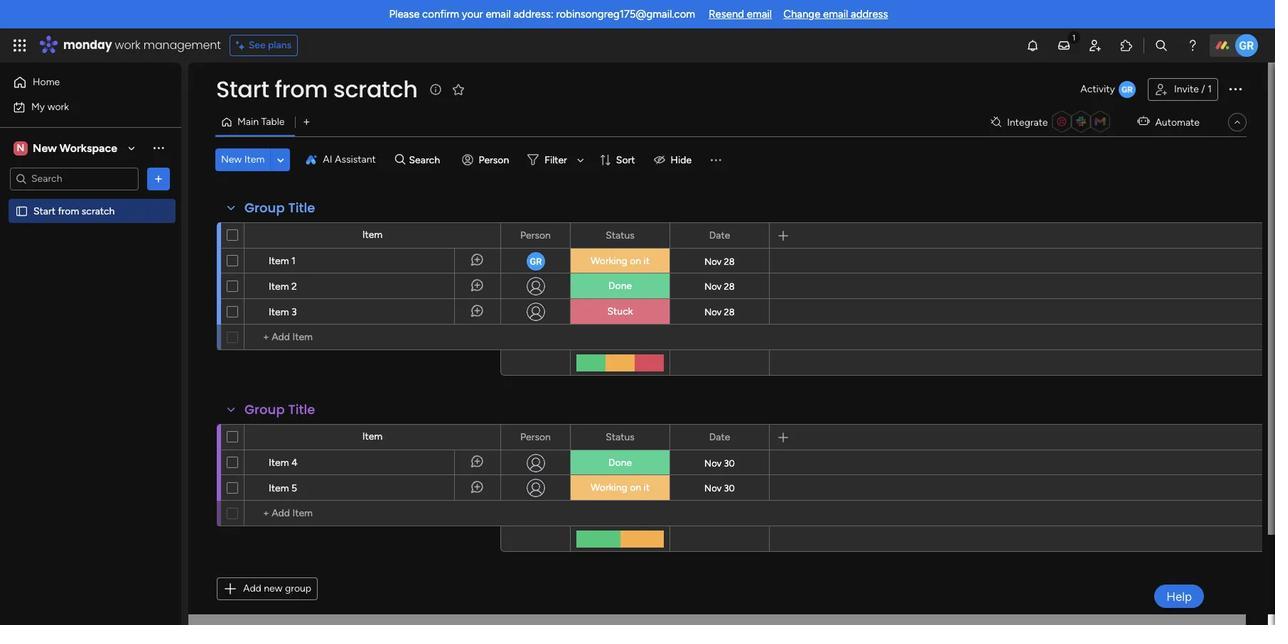 Task type: describe. For each thing, give the bounding box(es) containing it.
activity
[[1081, 83, 1116, 95]]

dapulse integrations image
[[991, 117, 1002, 128]]

apps image
[[1120, 38, 1134, 53]]

add new group
[[243, 583, 312, 595]]

resend email link
[[709, 8, 772, 21]]

nov 30 for item 4
[[705, 458, 735, 469]]

add to favorites image
[[452, 82, 466, 96]]

home button
[[9, 71, 153, 94]]

main
[[238, 116, 259, 128]]

person inside person popup button
[[479, 154, 509, 166]]

workspace selection element
[[14, 140, 119, 157]]

automate
[[1156, 116, 1200, 128]]

show board description image
[[428, 82, 445, 97]]

2 vertical spatial person
[[521, 431, 551, 443]]

resend email
[[709, 8, 772, 21]]

v2 search image
[[395, 152, 406, 168]]

2 working from the top
[[591, 482, 628, 494]]

change
[[784, 8, 821, 21]]

my work
[[31, 101, 69, 113]]

1 working on it from the top
[[591, 255, 650, 267]]

work for my
[[47, 101, 69, 113]]

ai logo image
[[306, 154, 317, 166]]

hide
[[671, 154, 692, 166]]

new for new workspace
[[33, 141, 57, 155]]

change email address
[[784, 8, 889, 21]]

item inside button
[[244, 154, 265, 166]]

plans
[[268, 39, 292, 51]]

please confirm your email address: robinsongreg175@gmail.com
[[389, 8, 696, 21]]

address:
[[514, 8, 554, 21]]

help image
[[1186, 38, 1200, 53]]

my
[[31, 101, 45, 113]]

1 horizontal spatial start from scratch
[[216, 73, 418, 105]]

angle down image
[[277, 155, 284, 165]]

1 date from the top
[[710, 229, 731, 241]]

menu image
[[709, 153, 723, 167]]

new item
[[221, 154, 265, 166]]

stuck
[[608, 306, 633, 318]]

0 vertical spatial options image
[[1228, 80, 1245, 97]]

item 2
[[269, 281, 297, 293]]

+ Add Item text field
[[252, 506, 494, 523]]

see
[[249, 39, 266, 51]]

monday
[[63, 37, 112, 53]]

item 3
[[269, 307, 297, 319]]

28 for stuck
[[724, 307, 735, 318]]

group title field for 2nd person field from the top
[[241, 401, 319, 420]]

see plans
[[249, 39, 292, 51]]

collapse board header image
[[1232, 117, 1244, 128]]

1 horizontal spatial from
[[275, 73, 328, 105]]

1 horizontal spatial scratch
[[333, 73, 418, 105]]

resend
[[709, 8, 745, 21]]

your
[[462, 8, 483, 21]]

30 for 5
[[724, 483, 735, 494]]

2 it from the top
[[644, 482, 650, 494]]

2 person field from the top
[[517, 430, 555, 446]]

1 image
[[1068, 29, 1081, 45]]

1 email from the left
[[486, 8, 511, 21]]

invite members image
[[1089, 38, 1103, 53]]

start inside start from scratch list box
[[33, 205, 55, 217]]

help button
[[1155, 585, 1205, 609]]

person button
[[456, 149, 518, 171]]

28 for done
[[724, 281, 735, 292]]

Start from scratch field
[[213, 73, 421, 105]]

add
[[243, 583, 262, 595]]

see plans button
[[230, 35, 298, 56]]

ai assistant button
[[300, 149, 382, 171]]

new
[[264, 583, 283, 595]]

invite / 1 button
[[1149, 78, 1219, 101]]

confirm
[[423, 8, 460, 21]]

new for new item
[[221, 154, 242, 166]]

2 date field from the top
[[706, 430, 734, 446]]

1 date field from the top
[[706, 228, 734, 244]]

help
[[1167, 590, 1193, 604]]

management
[[143, 37, 221, 53]]

1 vertical spatial 1
[[292, 255, 296, 267]]

n
[[17, 142, 24, 154]]

1 status from the top
[[606, 229, 635, 241]]

invite / 1
[[1175, 83, 1213, 95]]

0 horizontal spatial options image
[[151, 172, 166, 186]]

main table
[[238, 116, 285, 128]]



Task type: locate. For each thing, give the bounding box(es) containing it.
address
[[851, 8, 889, 21]]

1 it from the top
[[644, 255, 650, 267]]

1 vertical spatial working
[[591, 482, 628, 494]]

1 vertical spatial title
[[288, 401, 315, 419]]

1 vertical spatial nov 30
[[705, 483, 735, 494]]

0 vertical spatial nov 30
[[705, 458, 735, 469]]

3 28 from the top
[[724, 307, 735, 318]]

group title field down angle down image
[[241, 199, 319, 218]]

new
[[33, 141, 57, 155], [221, 154, 242, 166]]

greg robinson image
[[1236, 34, 1259, 57]]

1 vertical spatial 28
[[724, 281, 735, 292]]

arrow down image
[[572, 151, 589, 169]]

email for resend email
[[747, 8, 772, 21]]

workspace image
[[14, 140, 28, 156]]

Search field
[[406, 150, 448, 170]]

filter button
[[522, 149, 589, 171]]

1 nov 30 from the top
[[705, 458, 735, 469]]

2 email from the left
[[747, 8, 772, 21]]

public board image
[[15, 204, 28, 218]]

1 horizontal spatial email
[[747, 8, 772, 21]]

2 group title field from the top
[[241, 401, 319, 420]]

group
[[285, 583, 312, 595]]

sort
[[617, 154, 636, 166]]

0 vertical spatial date
[[710, 229, 731, 241]]

1 group title from the top
[[245, 199, 315, 217]]

1 30 from the top
[[724, 458, 735, 469]]

new down main
[[221, 154, 242, 166]]

item 1
[[269, 255, 296, 267]]

30
[[724, 458, 735, 469], [724, 483, 735, 494]]

scratch
[[333, 73, 418, 105], [82, 205, 115, 217]]

2 nov 28 from the top
[[705, 281, 735, 292]]

0 vertical spatial 30
[[724, 458, 735, 469]]

2 vertical spatial 28
[[724, 307, 735, 318]]

working on it
[[591, 255, 650, 267], [591, 482, 650, 494]]

new inside workspace selection 'element'
[[33, 141, 57, 155]]

2 status from the top
[[606, 431, 635, 443]]

nov 30 for item 5
[[705, 483, 735, 494]]

email for change email address
[[824, 8, 849, 21]]

scratch down search in workspace field
[[82, 205, 115, 217]]

1 vertical spatial options image
[[151, 172, 166, 186]]

0 vertical spatial status field
[[603, 228, 639, 244]]

0 vertical spatial from
[[275, 73, 328, 105]]

title down 'ai logo'
[[288, 199, 315, 217]]

monday work management
[[63, 37, 221, 53]]

0 vertical spatial group title
[[245, 199, 315, 217]]

2 28 from the top
[[724, 281, 735, 292]]

nov 30
[[705, 458, 735, 469], [705, 483, 735, 494]]

workspace
[[60, 141, 117, 155]]

0 vertical spatial 1
[[1208, 83, 1213, 95]]

5 nov from the top
[[705, 483, 722, 494]]

from inside list box
[[58, 205, 79, 217]]

from
[[275, 73, 328, 105], [58, 205, 79, 217]]

assistant
[[335, 154, 376, 166]]

0 vertical spatial person
[[479, 154, 509, 166]]

2 group from the top
[[245, 401, 285, 419]]

0 vertical spatial group
[[245, 199, 285, 217]]

1 nov from the top
[[705, 256, 722, 267]]

0 horizontal spatial email
[[486, 8, 511, 21]]

start from scratch
[[216, 73, 418, 105], [33, 205, 115, 217]]

item 5
[[269, 483, 297, 495]]

start up main
[[216, 73, 269, 105]]

integrate
[[1008, 116, 1049, 128]]

1 vertical spatial nov 28
[[705, 281, 735, 292]]

main table button
[[215, 111, 295, 134]]

person
[[479, 154, 509, 166], [521, 229, 551, 241], [521, 431, 551, 443]]

workspace options image
[[151, 141, 166, 155]]

2 nov from the top
[[705, 281, 722, 292]]

1 vertical spatial date field
[[706, 430, 734, 446]]

start from scratch up add view image
[[216, 73, 418, 105]]

filter
[[545, 154, 567, 166]]

3 nov from the top
[[705, 307, 722, 318]]

notifications image
[[1026, 38, 1040, 53]]

1 vertical spatial work
[[47, 101, 69, 113]]

28
[[724, 256, 735, 267], [724, 281, 735, 292], [724, 307, 735, 318]]

1 vertical spatial start from scratch
[[33, 205, 115, 217]]

work for monday
[[115, 37, 140, 53]]

3 email from the left
[[824, 8, 849, 21]]

email right the resend
[[747, 8, 772, 21]]

0 vertical spatial title
[[288, 199, 315, 217]]

nov for stuck
[[705, 307, 722, 318]]

0 vertical spatial date field
[[706, 228, 734, 244]]

table
[[261, 116, 285, 128]]

it
[[644, 255, 650, 267], [644, 482, 650, 494]]

1 vertical spatial person field
[[517, 430, 555, 446]]

group title field for 1st person field
[[241, 199, 319, 218]]

1 done from the top
[[609, 280, 632, 292]]

0 vertical spatial working on it
[[591, 255, 650, 267]]

0 vertical spatial on
[[630, 255, 642, 267]]

0 vertical spatial scratch
[[333, 73, 418, 105]]

2 vertical spatial nov 28
[[705, 307, 735, 318]]

1 on from the top
[[630, 255, 642, 267]]

1 vertical spatial working on it
[[591, 482, 650, 494]]

1 vertical spatial group title field
[[241, 401, 319, 420]]

nov 28 for done
[[705, 281, 735, 292]]

item
[[244, 154, 265, 166], [362, 229, 383, 241], [269, 255, 289, 267], [269, 281, 289, 293], [269, 307, 289, 319], [362, 431, 383, 443], [269, 457, 289, 469], [269, 483, 289, 495]]

group title
[[245, 199, 315, 217], [245, 401, 315, 419]]

scratch inside start from scratch list box
[[82, 205, 115, 217]]

start right public board image
[[33, 205, 55, 217]]

0 horizontal spatial from
[[58, 205, 79, 217]]

1 working from the top
[[591, 255, 628, 267]]

options image right /
[[1228, 80, 1245, 97]]

1 horizontal spatial 1
[[1208, 83, 1213, 95]]

options image down workspace options "image"
[[151, 172, 166, 186]]

1 vertical spatial it
[[644, 482, 650, 494]]

0 vertical spatial group title field
[[241, 199, 319, 218]]

work right my
[[47, 101, 69, 113]]

2 30 from the top
[[724, 483, 735, 494]]

1 horizontal spatial work
[[115, 37, 140, 53]]

from up add view image
[[275, 73, 328, 105]]

/
[[1202, 83, 1206, 95]]

ai assistant
[[323, 154, 376, 166]]

1
[[1208, 83, 1213, 95], [292, 255, 296, 267]]

my work button
[[9, 96, 153, 118]]

1 horizontal spatial options image
[[1228, 80, 1245, 97]]

30 for 4
[[724, 458, 735, 469]]

+ Add Item text field
[[252, 329, 494, 346]]

change email address link
[[784, 8, 889, 21]]

0 vertical spatial nov 28
[[705, 256, 735, 267]]

2 date from the top
[[710, 431, 731, 443]]

title up '4'
[[288, 401, 315, 419]]

1 right /
[[1208, 83, 1213, 95]]

work right monday
[[115, 37, 140, 53]]

1 up 2
[[292, 255, 296, 267]]

0 vertical spatial done
[[609, 280, 632, 292]]

Status field
[[603, 228, 639, 244], [603, 430, 639, 446]]

item 4
[[269, 457, 298, 469]]

1 vertical spatial on
[[630, 482, 642, 494]]

new right "n"
[[33, 141, 57, 155]]

home
[[33, 76, 60, 88]]

select product image
[[13, 38, 27, 53]]

1 vertical spatial done
[[609, 457, 632, 469]]

sort button
[[594, 149, 644, 171]]

2 nov 30 from the top
[[705, 483, 735, 494]]

working
[[591, 255, 628, 267], [591, 482, 628, 494]]

start from scratch down search in workspace field
[[33, 205, 115, 217]]

1 vertical spatial group
[[245, 401, 285, 419]]

1 vertical spatial from
[[58, 205, 79, 217]]

0 vertical spatial it
[[644, 255, 650, 267]]

invite
[[1175, 83, 1200, 95]]

1 group title field from the top
[[241, 199, 319, 218]]

2 on from the top
[[630, 482, 642, 494]]

group up item 4
[[245, 401, 285, 419]]

4 nov from the top
[[705, 458, 722, 469]]

add view image
[[304, 117, 310, 128]]

work inside button
[[47, 101, 69, 113]]

2 status field from the top
[[603, 430, 639, 446]]

Group Title field
[[241, 199, 319, 218], [241, 401, 319, 420]]

nov for working on it
[[705, 256, 722, 267]]

on
[[630, 255, 642, 267], [630, 482, 642, 494]]

nov 28
[[705, 256, 735, 267], [705, 281, 735, 292], [705, 307, 735, 318]]

start from scratch list box
[[0, 196, 181, 415]]

option
[[0, 198, 181, 201]]

1 horizontal spatial start
[[216, 73, 269, 105]]

inbox image
[[1058, 38, 1072, 53]]

email right your on the left of the page
[[486, 8, 511, 21]]

Date field
[[706, 228, 734, 244], [706, 430, 734, 446]]

group title field up item 4
[[241, 401, 319, 420]]

1 group from the top
[[245, 199, 285, 217]]

28 for working on it
[[724, 256, 735, 267]]

nov
[[705, 256, 722, 267], [705, 281, 722, 292], [705, 307, 722, 318], [705, 458, 722, 469], [705, 483, 722, 494]]

Search in workspace field
[[30, 171, 119, 187]]

nov 28 for stuck
[[705, 307, 735, 318]]

0 vertical spatial start from scratch
[[216, 73, 418, 105]]

autopilot image
[[1138, 113, 1150, 131]]

1 vertical spatial 30
[[724, 483, 735, 494]]

5
[[292, 483, 297, 495]]

search everything image
[[1155, 38, 1169, 53]]

4
[[292, 457, 298, 469]]

nov for done
[[705, 281, 722, 292]]

1 vertical spatial status field
[[603, 430, 639, 446]]

new inside button
[[221, 154, 242, 166]]

2 group title from the top
[[245, 401, 315, 419]]

1 inside invite / 1 button
[[1208, 83, 1213, 95]]

0 vertical spatial status
[[606, 229, 635, 241]]

from down search in workspace field
[[58, 205, 79, 217]]

2 title from the top
[[288, 401, 315, 419]]

2
[[292, 281, 297, 293]]

0 horizontal spatial work
[[47, 101, 69, 113]]

hide button
[[648, 149, 701, 171]]

1 vertical spatial group title
[[245, 401, 315, 419]]

0 vertical spatial 28
[[724, 256, 735, 267]]

0 vertical spatial start
[[216, 73, 269, 105]]

1 vertical spatial status
[[606, 431, 635, 443]]

1 person field from the top
[[517, 228, 555, 244]]

0 horizontal spatial start
[[33, 205, 55, 217]]

group title up item 4
[[245, 401, 315, 419]]

1 status field from the top
[[603, 228, 639, 244]]

date
[[710, 229, 731, 241], [710, 431, 731, 443]]

1 vertical spatial date
[[710, 431, 731, 443]]

start from scratch inside list box
[[33, 205, 115, 217]]

Person field
[[517, 228, 555, 244], [517, 430, 555, 446]]

0 horizontal spatial scratch
[[82, 205, 115, 217]]

2 horizontal spatial email
[[824, 8, 849, 21]]

title
[[288, 199, 315, 217], [288, 401, 315, 419]]

1 nov 28 from the top
[[705, 256, 735, 267]]

0 vertical spatial work
[[115, 37, 140, 53]]

1 title from the top
[[288, 199, 315, 217]]

new workspace
[[33, 141, 117, 155]]

scratch left show board description 'image'
[[333, 73, 418, 105]]

activity button
[[1076, 78, 1143, 101]]

group
[[245, 199, 285, 217], [245, 401, 285, 419]]

robinsongreg175@gmail.com
[[556, 8, 696, 21]]

done
[[609, 280, 632, 292], [609, 457, 632, 469]]

3
[[292, 307, 297, 319]]

0 horizontal spatial 1
[[292, 255, 296, 267]]

please
[[389, 8, 420, 21]]

0 horizontal spatial start from scratch
[[33, 205, 115, 217]]

ai
[[323, 154, 333, 166]]

add new group button
[[217, 578, 318, 601]]

1 horizontal spatial new
[[221, 154, 242, 166]]

email
[[486, 8, 511, 21], [747, 8, 772, 21], [824, 8, 849, 21]]

0 horizontal spatial new
[[33, 141, 57, 155]]

new item button
[[215, 149, 270, 171]]

group down angle down image
[[245, 199, 285, 217]]

1 vertical spatial start
[[33, 205, 55, 217]]

work
[[115, 37, 140, 53], [47, 101, 69, 113]]

1 vertical spatial scratch
[[82, 205, 115, 217]]

start
[[216, 73, 269, 105], [33, 205, 55, 217]]

group title down angle down image
[[245, 199, 315, 217]]

3 nov 28 from the top
[[705, 307, 735, 318]]

email right change
[[824, 8, 849, 21]]

nov 28 for working on it
[[705, 256, 735, 267]]

options image
[[1228, 80, 1245, 97], [151, 172, 166, 186]]

0 vertical spatial working
[[591, 255, 628, 267]]

status
[[606, 229, 635, 241], [606, 431, 635, 443]]

1 28 from the top
[[724, 256, 735, 267]]

0 vertical spatial person field
[[517, 228, 555, 244]]

1 vertical spatial person
[[521, 229, 551, 241]]

2 working on it from the top
[[591, 482, 650, 494]]

2 done from the top
[[609, 457, 632, 469]]



Task type: vqa. For each thing, say whether or not it's contained in the screenshot.
0 inside This week / 0 items
no



